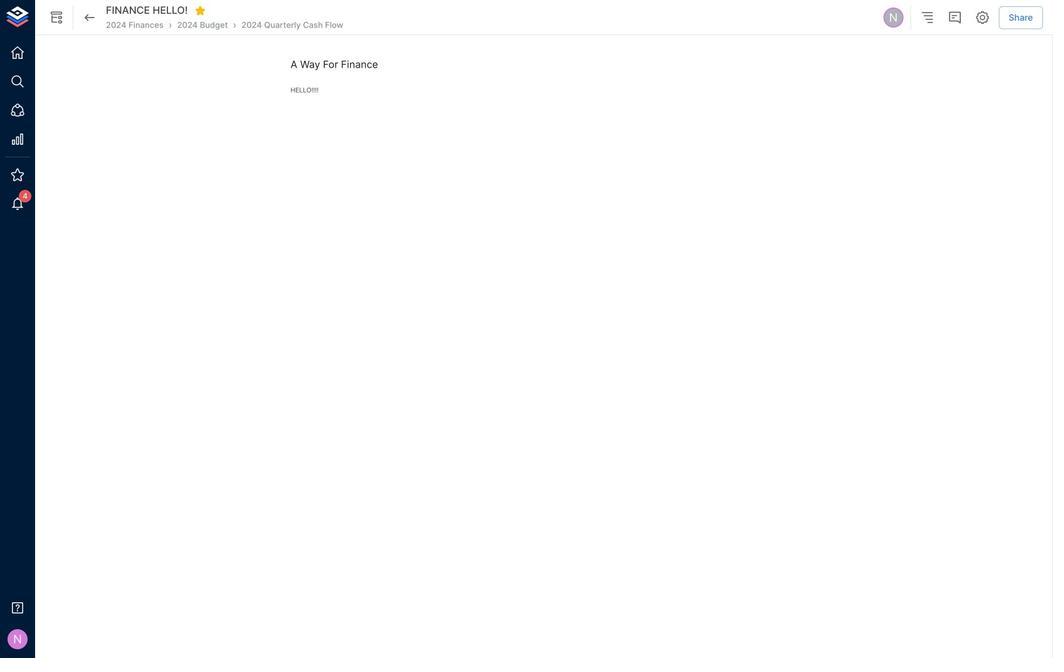 Task type: locate. For each thing, give the bounding box(es) containing it.
comments image
[[947, 10, 962, 25]]

table of contents image
[[920, 10, 935, 25]]

remove favorite image
[[195, 5, 206, 16]]

go back image
[[82, 10, 97, 25]]



Task type: describe. For each thing, give the bounding box(es) containing it.
show wiki image
[[49, 10, 64, 25]]

settings image
[[975, 10, 990, 25]]



Task type: vqa. For each thing, say whether or not it's contained in the screenshot.
Settings icon
yes



